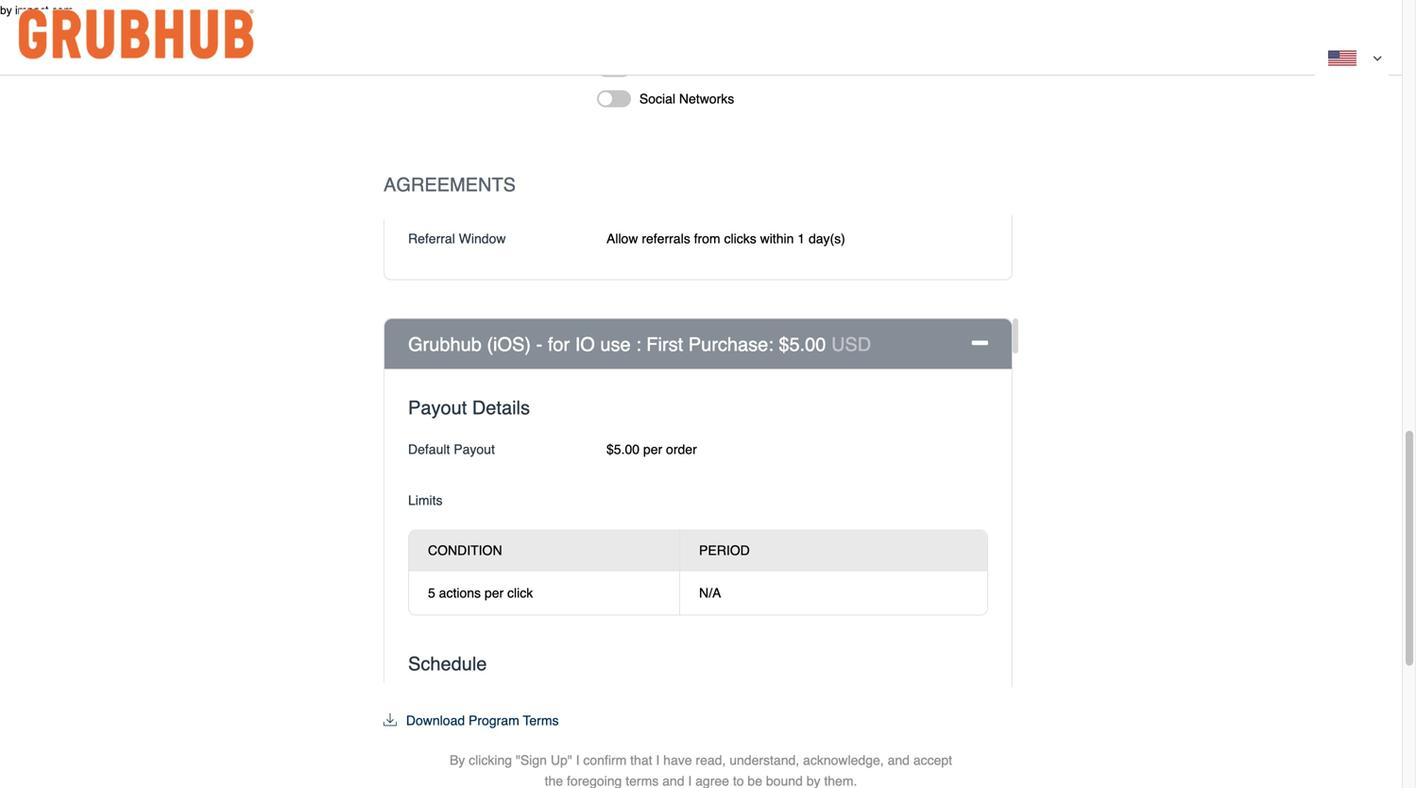 Task type: vqa. For each thing, say whether or not it's contained in the screenshot.
Default
yes



Task type: describe. For each thing, give the bounding box(es) containing it.
minus image
[[972, 333, 988, 354]]

1 vertical spatial and
[[663, 773, 685, 788]]

agree
[[696, 773, 729, 788]]

details
[[472, 397, 530, 419]]

condition
[[428, 543, 502, 558]]

0 horizontal spatial per
[[485, 585, 504, 601]]

foregoing
[[567, 773, 622, 788]]

click
[[508, 585, 533, 601]]

schedule
[[408, 653, 487, 675]]

grubhub (ios) - for io use : first purchase : $5.00 usd
[[408, 334, 871, 355]]

0 vertical spatial per
[[643, 442, 663, 457]]

period
[[699, 543, 750, 558]]

0 vertical spatial payout
[[408, 397, 467, 419]]

by
[[450, 753, 465, 768]]

usd
[[832, 334, 871, 355]]

terms
[[626, 773, 659, 788]]

2 horizontal spatial i
[[688, 773, 692, 788]]

1 : from the left
[[636, 334, 641, 355]]

use
[[600, 334, 631, 355]]

to
[[733, 773, 744, 788]]

limits
[[408, 493, 443, 508]]

referral window
[[408, 231, 506, 246]]

-
[[536, 334, 543, 355]]

io
[[575, 334, 595, 355]]

download program terms
[[406, 713, 559, 728]]

understand,
[[730, 753, 800, 768]]

referrals
[[642, 231, 691, 246]]

be
[[748, 773, 763, 788]]

5 actions per click
[[428, 585, 533, 601]]

impact.com
[[15, 4, 73, 17]]

allow
[[607, 231, 638, 246]]

"sign
[[516, 753, 547, 768]]

1 vertical spatial payout
[[454, 442, 495, 457]]

1 horizontal spatial and
[[888, 753, 910, 768]]

n/a
[[699, 585, 721, 601]]

(ios)
[[487, 334, 531, 355]]

order
[[666, 442, 697, 457]]

1
[[798, 231, 805, 246]]

2 : from the left
[[769, 334, 774, 355]]

agreements
[[384, 174, 516, 196]]

clicking
[[469, 753, 512, 768]]

up"
[[551, 753, 572, 768]]

actions
[[439, 585, 481, 601]]

them.
[[824, 773, 857, 788]]



Task type: locate. For each thing, give the bounding box(es) containing it.
mobile
[[640, 61, 679, 76]]

1 horizontal spatial by
[[807, 773, 821, 788]]

payout
[[408, 397, 467, 419], [454, 442, 495, 457]]

0 horizontal spatial :
[[636, 334, 641, 355]]

i
[[576, 753, 580, 768], [656, 753, 660, 768], [688, 773, 692, 788]]

0 vertical spatial by
[[0, 4, 12, 17]]

and down have
[[663, 773, 685, 788]]

1 horizontal spatial per
[[643, 442, 663, 457]]

first
[[647, 334, 683, 355]]

default
[[408, 442, 450, 457]]

accept
[[914, 753, 953, 768]]

$5.00
[[779, 334, 826, 355], [607, 442, 640, 457]]

download
[[406, 713, 465, 728]]

payout details
[[408, 397, 530, 419]]

1 vertical spatial per
[[485, 585, 504, 601]]

acknowledge,
[[803, 753, 884, 768]]

1 vertical spatial $5.00
[[607, 442, 640, 457]]

and left the accept
[[888, 753, 910, 768]]

and
[[888, 753, 910, 768], [663, 773, 685, 788]]

per left the order
[[643, 442, 663, 457]]

0 horizontal spatial and
[[663, 773, 685, 788]]

: right use on the left of the page
[[636, 334, 641, 355]]

1 horizontal spatial :
[[769, 334, 774, 355]]

0 horizontal spatial $5.00
[[607, 442, 640, 457]]

$5.00 per order
[[607, 442, 697, 457]]

from
[[694, 231, 721, 246]]

allow referrals from clicks within 1 day(s)
[[607, 231, 846, 246]]

default payout
[[408, 442, 495, 457]]

within
[[760, 231, 794, 246]]

download program terms link
[[384, 713, 559, 728]]

day(s)
[[809, 231, 846, 246]]

$5.00 left the order
[[607, 442, 640, 457]]

confirm
[[583, 753, 627, 768]]

the
[[545, 773, 563, 788]]

by clicking "sign up" i confirm that i have read, understand, acknowledge, and accept the foregoing terms  and i agree to be bound by them.
[[450, 753, 953, 788]]

that
[[630, 753, 653, 768]]

social
[[640, 91, 676, 106]]

0 vertical spatial and
[[888, 753, 910, 768]]

clicks
[[724, 231, 757, 246]]

1 horizontal spatial $5.00
[[779, 334, 826, 355]]

networks
[[679, 91, 735, 106]]

by
[[0, 4, 12, 17], [807, 773, 821, 788]]

grubhub
[[408, 334, 482, 355]]

by left the impact.com
[[0, 4, 12, 17]]

read,
[[696, 753, 726, 768]]

0 horizontal spatial i
[[576, 753, 580, 768]]

1 horizontal spatial i
[[656, 753, 660, 768]]

0 horizontal spatial by
[[0, 4, 12, 17]]

by inside by clicking "sign up" i confirm that i have read, understand, acknowledge, and accept the foregoing terms  and i agree to be bound by them.
[[807, 773, 821, 788]]

referral
[[408, 231, 455, 246]]

terms
[[523, 713, 559, 728]]

purchase
[[689, 334, 769, 355]]

by impact.com
[[0, 4, 73, 17]]

payout down payout details
[[454, 442, 495, 457]]

1 vertical spatial by
[[807, 773, 821, 788]]

social networks
[[640, 91, 735, 106]]

have
[[664, 753, 692, 768]]

$5.00 left the "usd"
[[779, 334, 826, 355]]

payout up "default"
[[408, 397, 467, 419]]

i right up"
[[576, 753, 580, 768]]

per left click
[[485, 585, 504, 601]]

per
[[643, 442, 663, 457], [485, 585, 504, 601]]

:
[[636, 334, 641, 355], [769, 334, 774, 355]]

0 vertical spatial $5.00
[[779, 334, 826, 355]]

window
[[459, 231, 506, 246]]

: left the "usd"
[[769, 334, 774, 355]]

for
[[548, 334, 570, 355]]

by left them.
[[807, 773, 821, 788]]

bound
[[766, 773, 803, 788]]

program
[[469, 713, 519, 728]]

i left agree
[[688, 773, 692, 788]]

i right that
[[656, 753, 660, 768]]

5
[[428, 585, 435, 601]]



